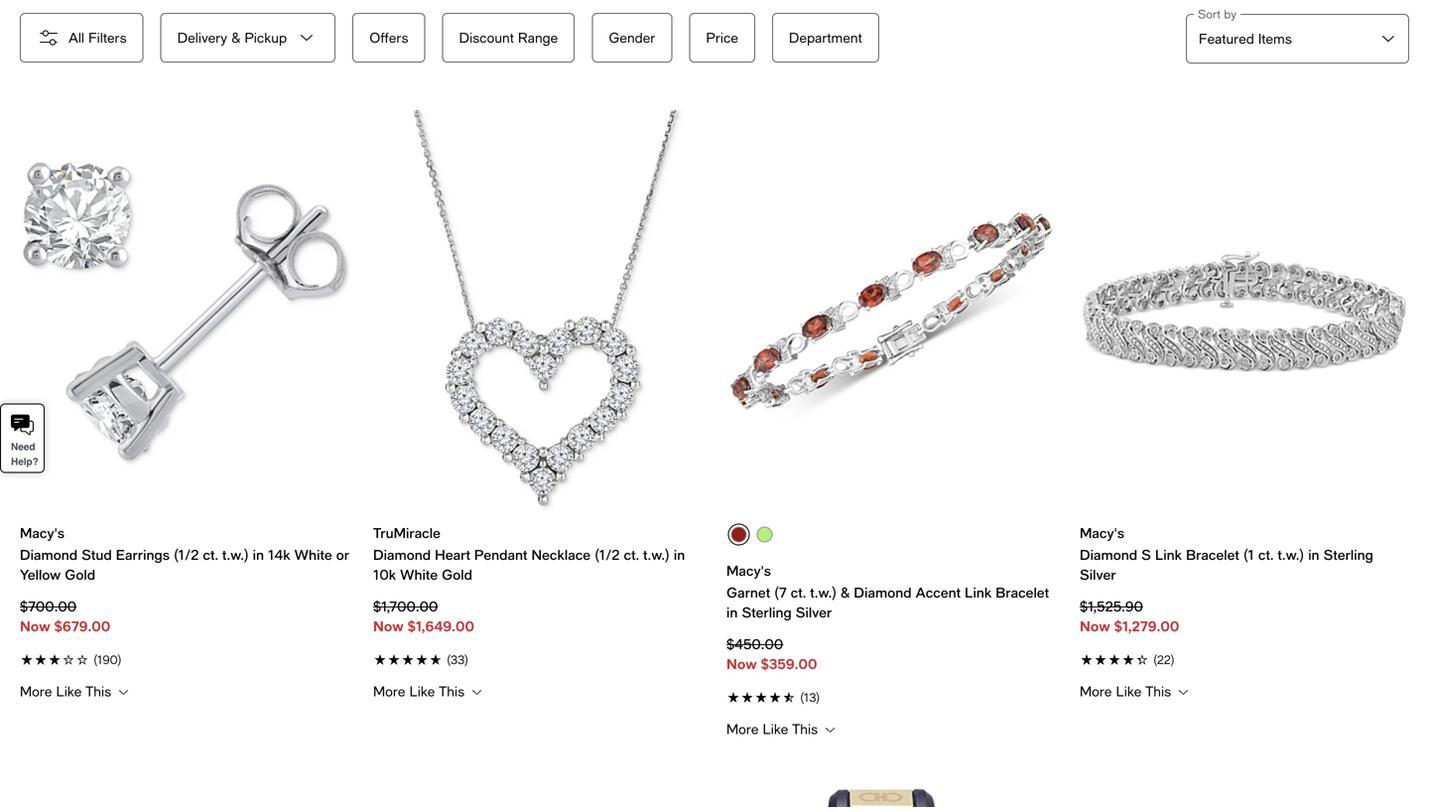Task type: locate. For each thing, give the bounding box(es) containing it.
gold down heart
[[442, 566, 472, 583]]

more like this inside "diamond stud earrings (1/2 ct. t.w.) in 14k white or yellow gold" group
[[20, 683, 115, 699]]

earrings
[[116, 546, 170, 563]]

now inside $1,525.90 now $1,279.00
[[1080, 618, 1111, 634]]

delivery & pickup
[[177, 29, 287, 46]]

this inside "diamond stud earrings (1/2 ct. t.w.) in 14k white or yellow gold" group
[[85, 683, 111, 699]]

all filters
[[68, 29, 127, 46]]

macy's up garnet
[[727, 562, 771, 579]]

this down (190)
[[85, 683, 111, 699]]

more like this inside diamond s link bracelet (1 ct. t.w.) in sterling silver group
[[1080, 683, 1176, 699]]

0 vertical spatial sterling
[[1324, 546, 1374, 563]]

white
[[294, 546, 332, 563], [400, 566, 438, 583]]

silver inside macy's garnet (7 ct. t.w.) & diamond accent link bracelet in sterling silver
[[796, 604, 832, 620]]

more like this for $359.00
[[727, 721, 822, 737]]

0 horizontal spatial sterling
[[742, 604, 792, 620]]

color swatch peridot green element
[[757, 527, 773, 543]]

diamond inside trumiracle diamond heart pendant necklace (1/2 ct. t.w.) in 10k white gold
[[373, 546, 431, 563]]

$1,700.00 now $1,649.00
[[373, 598, 474, 634]]

0 horizontal spatial gold
[[65, 566, 95, 583]]

gender button
[[592, 13, 672, 63]]

diamond up yellow
[[20, 546, 78, 563]]

4.5385 out of 5 rating with 13 reviews image
[[727, 686, 1056, 706]]

gender
[[609, 29, 656, 46]]

more inside diamond s link bracelet (1 ct. t.w.) in sterling silver group
[[1080, 683, 1112, 699]]

more inside garnet (7 ct. t.w.) & diamond accent link bracelet in sterling silver group
[[727, 721, 759, 737]]

price
[[706, 29, 738, 46]]

1 horizontal spatial &
[[841, 584, 850, 601]]

0 vertical spatial link
[[1155, 546, 1182, 563]]

0 horizontal spatial bracelet
[[996, 584, 1049, 601]]

now inside $450.00 now $359.00
[[727, 656, 757, 672]]

2 horizontal spatial macy's
[[1080, 525, 1125, 541]]

(1/2 right "earrings"
[[174, 546, 199, 563]]

ct. inside macy's diamond stud earrings (1/2 ct. t.w.) in 14k white or yellow gold
[[203, 546, 218, 563]]

like for $1,649.00
[[410, 683, 435, 699]]

sterling inside macy's diamond s link bracelet (1 ct. t.w.) in sterling silver
[[1324, 546, 1374, 563]]

macy's up $1,525.90
[[1080, 525, 1125, 541]]

like down $679.00
[[56, 683, 82, 699]]

diamond down trumiracle
[[373, 546, 431, 563]]

macy's garnet (7 ct. t.w.) & diamond accent link bracelet in sterling silver
[[727, 562, 1049, 620]]

garnet
[[727, 584, 770, 601]]

(33)
[[447, 653, 469, 667]]

more like this inside diamond heart pendant necklace (1/2 ct. t.w.) in 10k white gold group
[[373, 683, 469, 699]]

t.w.) right the "necklace"
[[643, 546, 670, 563]]

white left or
[[294, 546, 332, 563]]

& left pickup
[[231, 29, 241, 46]]

price link
[[689, 13, 772, 63]]

silver
[[1080, 566, 1116, 583], [796, 604, 832, 620]]

white right 10k
[[400, 566, 438, 583]]

bracelet right accent
[[996, 584, 1049, 601]]

4.6364 out of 5 rating with 33 reviews image
[[373, 648, 703, 669]]

stud
[[82, 546, 112, 563]]

more like this
[[20, 683, 115, 699], [373, 683, 469, 699], [1080, 683, 1176, 699], [727, 721, 822, 737]]

0 vertical spatial bracelet
[[1186, 546, 1240, 563]]

0 horizontal spatial link
[[965, 584, 992, 601]]

1 vertical spatial link
[[965, 584, 992, 601]]

0 horizontal spatial silver
[[796, 604, 832, 620]]

bracelet
[[1186, 546, 1240, 563], [996, 584, 1049, 601]]

ct.
[[203, 546, 218, 563], [624, 546, 639, 563], [1259, 546, 1274, 563], [791, 584, 806, 601]]

diamond
[[20, 546, 78, 563], [373, 546, 431, 563], [1080, 546, 1138, 563], [854, 584, 912, 601]]

macy's up yellow
[[20, 525, 64, 541]]

this down '(13)'
[[792, 721, 818, 737]]

&
[[231, 29, 241, 46], [841, 584, 850, 601]]

like down $1,279.00
[[1116, 683, 1142, 699]]

(1/2 right the "necklace"
[[595, 546, 620, 563]]

1 vertical spatial silver
[[796, 604, 832, 620]]

1 horizontal spatial sterling
[[1324, 546, 1374, 563]]

white inside trumiracle diamond heart pendant necklace (1/2 ct. t.w.) in 10k white gold
[[400, 566, 438, 583]]

2 (1/2 from the left
[[595, 546, 620, 563]]

this
[[85, 683, 111, 699], [439, 683, 465, 699], [1146, 683, 1171, 699], [792, 721, 818, 737]]

more down $1,525.90 now $1,279.00
[[1080, 683, 1112, 699]]

macy's inside macy's diamond stud earrings (1/2 ct. t.w.) in 14k white or yellow gold
[[20, 525, 64, 541]]

2 gold from the left
[[442, 566, 472, 583]]

ct. inside macy's diamond s link bracelet (1 ct. t.w.) in sterling silver
[[1259, 546, 1274, 563]]

more
[[20, 683, 52, 699], [373, 683, 405, 699], [1080, 683, 1112, 699], [727, 721, 759, 737]]

silver up $359.00
[[796, 604, 832, 620]]

& right (7
[[841, 584, 850, 601]]

diamond inside macy's diamond s link bracelet (1 ct. t.w.) in sterling silver
[[1080, 546, 1138, 563]]

in inside macy's garnet (7 ct. t.w.) & diamond accent link bracelet in sterling silver
[[727, 604, 738, 620]]

more for $1,649.00
[[373, 683, 405, 699]]

t.w.) right (1
[[1278, 546, 1305, 563]]

1 vertical spatial bracelet
[[996, 584, 1049, 601]]

heart
[[435, 546, 470, 563]]

more inside "diamond stud earrings (1/2 ct. t.w.) in 14k white or yellow gold" group
[[20, 683, 52, 699]]

more down $700.00 now $679.00
[[20, 683, 52, 699]]

more like this for $679.00
[[20, 683, 115, 699]]

diamond left accent
[[854, 584, 912, 601]]

t.w.) inside macy's garnet (7 ct. t.w.) & diamond accent link bracelet in sterling silver
[[810, 584, 837, 601]]

(190)
[[93, 653, 122, 667]]

link right accent
[[965, 584, 992, 601]]

this inside diamond s link bracelet (1 ct. t.w.) in sterling silver group
[[1146, 683, 1171, 699]]

1 vertical spatial white
[[400, 566, 438, 583]]

gold down stud
[[65, 566, 95, 583]]

gender link
[[592, 13, 689, 63]]

1 horizontal spatial link
[[1155, 546, 1182, 563]]

department
[[789, 29, 862, 46]]

diamond inside macy's diamond stud earrings (1/2 ct. t.w.) in 14k white or yellow gold
[[20, 546, 78, 563]]

1 horizontal spatial bracelet
[[1186, 546, 1240, 563]]

now inside $700.00 now $679.00
[[20, 618, 50, 634]]

0 vertical spatial &
[[231, 29, 241, 46]]

more like this down '(13)'
[[727, 721, 822, 737]]

this inside garnet (7 ct. t.w.) & diamond accent link bracelet in sterling silver group
[[792, 721, 818, 737]]

now down $450.00
[[727, 656, 757, 672]]

now down $700.00
[[20, 618, 50, 634]]

more down $1,700.00 now $1,649.00
[[373, 683, 405, 699]]

like inside diamond s link bracelet (1 ct. t.w.) in sterling silver group
[[1116, 683, 1142, 699]]

this down (33)
[[439, 683, 465, 699]]

more down $450.00 now $359.00
[[727, 721, 759, 737]]

1 horizontal spatial silver
[[1080, 566, 1116, 583]]

sterling
[[1324, 546, 1374, 563], [742, 604, 792, 620]]

ct. right "earrings"
[[203, 546, 218, 563]]

delivery & pickup button
[[161, 13, 336, 63]]

like
[[56, 683, 82, 699], [410, 683, 435, 699], [1116, 683, 1142, 699], [763, 721, 788, 737]]

garnet (7 ct. t.w.) & diamond accent link bracelet in sterling silver group
[[727, 110, 1056, 738]]

t.w.)
[[222, 546, 249, 563], [643, 546, 670, 563], [1278, 546, 1305, 563], [810, 584, 837, 601]]

0 horizontal spatial macy's
[[20, 525, 64, 541]]

link inside macy's garnet (7 ct. t.w.) & diamond accent link bracelet in sterling silver
[[965, 584, 992, 601]]

0 vertical spatial silver
[[1080, 566, 1116, 583]]

now down $1,525.90
[[1080, 618, 1111, 634]]

0 horizontal spatial (1/2
[[174, 546, 199, 563]]

(7
[[774, 584, 787, 601]]

$1,525.90
[[1080, 598, 1143, 614]]

(1
[[1244, 546, 1255, 563]]

more inside diamond heart pendant necklace (1/2 ct. t.w.) in 10k white gold group
[[373, 683, 405, 699]]

this inside diamond heart pendant necklace (1/2 ct. t.w.) in 10k white gold group
[[439, 683, 465, 699]]

1 horizontal spatial (1/2
[[595, 546, 620, 563]]

3.0947 out of 5 rating with 190 reviews image
[[20, 648, 349, 669]]

link right s
[[1155, 546, 1182, 563]]

macy's
[[20, 525, 64, 541], [1080, 525, 1125, 541], [727, 562, 771, 579]]

$450.00 now $359.00
[[727, 636, 817, 672]]

more like this down (33)
[[373, 683, 469, 699]]

macy's for macy's garnet (7 ct. t.w.) & diamond accent link bracelet in sterling silver
[[727, 562, 771, 579]]

(1/2 inside macy's diamond stud earrings (1/2 ct. t.w.) in 14k white or yellow gold
[[174, 546, 199, 563]]

like down $359.00
[[763, 721, 788, 737]]

white inside macy's diamond stud earrings (1/2 ct. t.w.) in 14k white or yellow gold
[[294, 546, 332, 563]]

bracelet left (1
[[1186, 546, 1240, 563]]

$1,700.00
[[373, 598, 438, 614]]

sterling inside macy's garnet (7 ct. t.w.) & diamond accent link bracelet in sterling silver
[[742, 604, 792, 620]]

macy's inside macy's diamond s link bracelet (1 ct. t.w.) in sterling silver
[[1080, 525, 1125, 541]]

more like this down (22)
[[1080, 683, 1176, 699]]

ct. right (7
[[791, 584, 806, 601]]

1 (1/2 from the left
[[174, 546, 199, 563]]

diamond left s
[[1080, 546, 1138, 563]]

0 horizontal spatial &
[[231, 29, 241, 46]]

macy's inside macy's garnet (7 ct. t.w.) & diamond accent link bracelet in sterling silver
[[727, 562, 771, 579]]

discount range button
[[442, 13, 575, 63]]

like for $359.00
[[763, 721, 788, 737]]

1 vertical spatial sterling
[[742, 604, 792, 620]]

diamond for diamond s link bracelet (1 ct. t.w.) in sterling silver
[[1080, 546, 1138, 563]]

1 horizontal spatial gold
[[442, 566, 472, 583]]

discount range
[[459, 29, 558, 46]]

like inside garnet (7 ct. t.w.) & diamond accent link bracelet in sterling silver group
[[763, 721, 788, 737]]

diamond inside macy's garnet (7 ct. t.w.) & diamond accent link bracelet in sterling silver
[[854, 584, 912, 601]]

more like this down (190)
[[20, 683, 115, 699]]

accent
[[916, 584, 961, 601]]

(1/2
[[174, 546, 199, 563], [595, 546, 620, 563]]

0 vertical spatial white
[[294, 546, 332, 563]]

ct. right the "necklace"
[[624, 546, 639, 563]]

silver inside macy's diamond s link bracelet (1 ct. t.w.) in sterling silver
[[1080, 566, 1116, 583]]

1 gold from the left
[[65, 566, 95, 583]]

ct. right (1
[[1259, 546, 1274, 563]]

like down $1,649.00
[[410, 683, 435, 699]]

offers
[[369, 29, 408, 46]]

like inside diamond heart pendant necklace (1/2 ct. t.w.) in 10k white gold group
[[410, 683, 435, 699]]

filters
[[88, 29, 127, 46]]

$1,525.90 now $1,279.00
[[1080, 598, 1180, 634]]

in
[[253, 546, 264, 563], [674, 546, 685, 563], [1308, 546, 1320, 563], [727, 604, 738, 620]]

ct. inside macy's garnet (7 ct. t.w.) & diamond accent link bracelet in sterling silver
[[791, 584, 806, 601]]

diamond for diamond heart pendant necklace (1/2 ct. t.w.) in 10k white gold
[[373, 546, 431, 563]]

now inside $1,700.00 now $1,649.00
[[373, 618, 404, 634]]

t.w.) right (7
[[810, 584, 837, 601]]

t.w.) left 14k
[[222, 546, 249, 563]]

macy's for macy's diamond stud earrings (1/2 ct. t.w.) in 14k white or yellow gold
[[20, 525, 64, 541]]

1 vertical spatial &
[[841, 584, 850, 601]]

gold
[[65, 566, 95, 583], [442, 566, 472, 583]]

diamond heart pendant necklace (1/2 ct. t.w.) in 10k white gold group
[[373, 110, 703, 700]]

1 horizontal spatial macy's
[[727, 562, 771, 579]]

department link
[[772, 13, 892, 63]]

link
[[1155, 546, 1182, 563], [965, 584, 992, 601]]

all
[[68, 29, 84, 46]]

$1,649.00
[[408, 618, 474, 634]]

0 horizontal spatial white
[[294, 546, 332, 563]]

color swatch garnet red element
[[731, 527, 747, 543]]

$679.00
[[54, 618, 110, 634]]

silver up $1,525.90
[[1080, 566, 1116, 583]]

(1/2 inside trumiracle diamond heart pendant necklace (1/2 ct. t.w.) in 10k white gold
[[595, 546, 620, 563]]

in inside macy's diamond stud earrings (1/2 ct. t.w.) in 14k white or yellow gold
[[253, 546, 264, 563]]

(13)
[[800, 691, 820, 704]]

now
[[20, 618, 50, 634], [373, 618, 404, 634], [1080, 618, 1111, 634], [727, 656, 757, 672]]

need help? button
[[0, 404, 45, 473]]

now down $1,700.00
[[373, 618, 404, 634]]

this down (22)
[[1146, 683, 1171, 699]]

1 horizontal spatial white
[[400, 566, 438, 583]]

bracelet inside macy's diamond s link bracelet (1 ct. t.w.) in sterling silver
[[1186, 546, 1240, 563]]

$1,279.00
[[1114, 618, 1180, 634]]

more like this inside garnet (7 ct. t.w.) & diamond accent link bracelet in sterling silver group
[[727, 721, 822, 737]]

like inside "diamond stud earrings (1/2 ct. t.w.) in 14k white or yellow gold" group
[[56, 683, 82, 699]]



Task type: describe. For each thing, give the bounding box(es) containing it.
$450.00
[[727, 636, 783, 652]]

trumiracle diamond heart pendant necklace (1/2 ct. t.w.) in 10k white gold
[[373, 525, 685, 583]]

$359.00
[[761, 656, 817, 672]]

like for $1,279.00
[[1116, 683, 1142, 699]]

now for $359.00
[[727, 656, 757, 672]]

10k
[[373, 566, 396, 583]]

in inside macy's diamond s link bracelet (1 ct. t.w.) in sterling silver
[[1308, 546, 1320, 563]]

gold inside macy's diamond stud earrings (1/2 ct. t.w.) in 14k white or yellow gold
[[65, 566, 95, 583]]

yellow
[[20, 566, 61, 583]]

need help?
[[11, 441, 38, 468]]

macy's diamond s link bracelet (1 ct. t.w.) in sterling silver
[[1080, 525, 1374, 583]]

help?
[[11, 456, 38, 468]]

offers link
[[353, 13, 442, 63]]

all filters button
[[20, 13, 144, 63]]

t.w.) inside macy's diamond stud earrings (1/2 ct. t.w.) in 14k white or yellow gold
[[222, 546, 249, 563]]

diamond s link bracelet (1 ct. t.w.) in sterling silver group
[[1080, 110, 1410, 700]]

diamond for diamond stud earrings (1/2 ct. t.w.) in 14k white or yellow gold
[[20, 546, 78, 563]]

& inside delivery & pickup dropdown button
[[231, 29, 241, 46]]

4.3636 out of 5 rating with 22 reviews image
[[1080, 648, 1410, 669]]

t.w.) inside trumiracle diamond heart pendant necklace (1/2 ct. t.w.) in 10k white gold
[[643, 546, 670, 563]]

discount
[[459, 29, 514, 46]]

$700.00
[[20, 598, 77, 614]]

range
[[518, 29, 558, 46]]

(22)
[[1154, 653, 1175, 667]]

pickup
[[245, 29, 287, 46]]

more for $679.00
[[20, 683, 52, 699]]

offers button
[[353, 13, 425, 63]]

s
[[1142, 546, 1151, 563]]

this for $1,525.90 now $1,279.00
[[1146, 683, 1171, 699]]

pendant
[[474, 546, 528, 563]]

delivery
[[177, 29, 227, 46]]

trumiracle
[[373, 525, 441, 541]]

price button
[[689, 13, 755, 63]]

diamond stud earrings (1/2 ct. t.w.) in 14k white or yellow gold group
[[20, 110, 349, 700]]

department button
[[772, 13, 879, 63]]

macy's for macy's diamond s link bracelet (1 ct. t.w.) in sterling silver
[[1080, 525, 1125, 541]]

now for $1,649.00
[[373, 618, 404, 634]]

necklace
[[532, 546, 591, 563]]

more for $359.00
[[727, 721, 759, 737]]

discount range link
[[442, 13, 592, 63]]

more for $1,279.00
[[1080, 683, 1112, 699]]

14k
[[268, 546, 291, 563]]

now for $679.00
[[20, 618, 50, 634]]

more like this for $1,649.00
[[373, 683, 469, 699]]

& inside macy's garnet (7 ct. t.w.) & diamond accent link bracelet in sterling silver
[[841, 584, 850, 601]]

now for $1,279.00
[[1080, 618, 1111, 634]]

in inside trumiracle diamond heart pendant necklace (1/2 ct. t.w.) in 10k white gold
[[674, 546, 685, 563]]

this for $1,700.00 now $1,649.00
[[439, 683, 465, 699]]

need
[[11, 441, 35, 453]]

link inside macy's diamond s link bracelet (1 ct. t.w.) in sterling silver
[[1155, 546, 1182, 563]]

or
[[336, 546, 349, 563]]

$700.00 now $679.00
[[20, 598, 110, 634]]

ct. inside trumiracle diamond heart pendant necklace (1/2 ct. t.w.) in 10k white gold
[[624, 546, 639, 563]]

this for $700.00 now $679.00
[[85, 683, 111, 699]]

bracelet inside macy's garnet (7 ct. t.w.) & diamond accent link bracelet in sterling silver
[[996, 584, 1049, 601]]

t.w.) inside macy's diamond s link bracelet (1 ct. t.w.) in sterling silver
[[1278, 546, 1305, 563]]

macy's diamond stud earrings (1/2 ct. t.w.) in 14k white or yellow gold
[[20, 525, 349, 583]]

like for $679.00
[[56, 683, 82, 699]]

this for $450.00 now $359.00
[[792, 721, 818, 737]]

more like this for $1,279.00
[[1080, 683, 1176, 699]]

gold inside trumiracle diamond heart pendant necklace (1/2 ct. t.w.) in 10k white gold
[[442, 566, 472, 583]]



Task type: vqa. For each thing, say whether or not it's contained in the screenshot.
2nd (1/2 from right
yes



